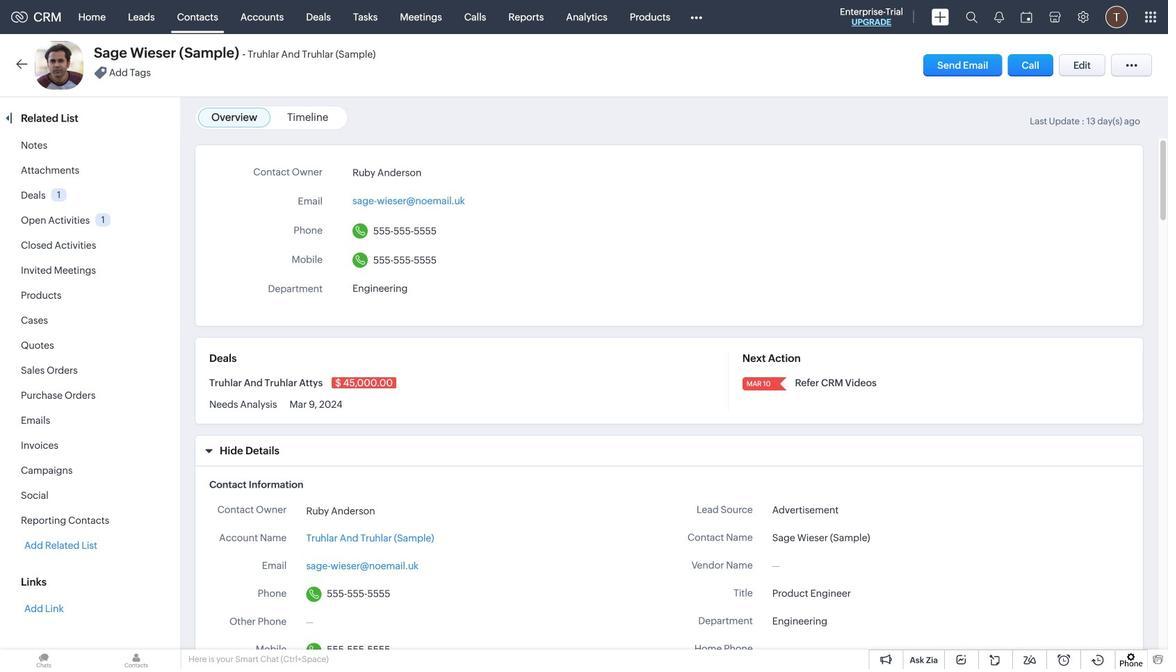 Task type: describe. For each thing, give the bounding box(es) containing it.
search element
[[958, 0, 986, 34]]

search image
[[966, 11, 978, 23]]

create menu image
[[932, 9, 949, 25]]

profile image
[[1106, 6, 1128, 28]]

signals image
[[995, 11, 1004, 23]]

logo image
[[11, 11, 28, 23]]



Task type: vqa. For each thing, say whether or not it's contained in the screenshot.
2nd "26"
no



Task type: locate. For each thing, give the bounding box(es) containing it.
contacts image
[[93, 650, 180, 670]]

chats image
[[0, 650, 88, 670]]

calendar image
[[1021, 11, 1033, 23]]

profile element
[[1098, 0, 1136, 34]]

signals element
[[986, 0, 1013, 34]]

create menu element
[[924, 0, 958, 34]]

Other Modules field
[[682, 6, 712, 28]]



